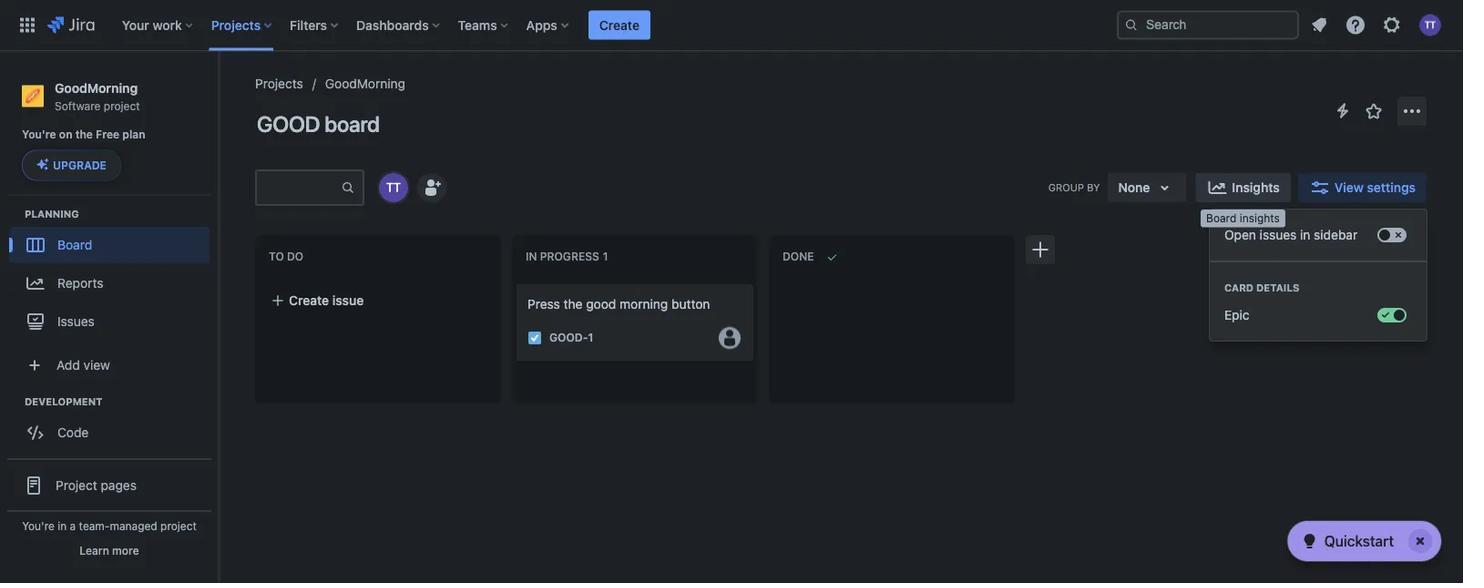 Task type: vqa. For each thing, say whether or not it's contained in the screenshot.
Projects 'dropdown button'
yes



Task type: locate. For each thing, give the bounding box(es) containing it.
1 horizontal spatial board
[[1206, 212, 1237, 225]]

board insights
[[1206, 212, 1280, 225]]

goodmorning software project
[[55, 80, 140, 112]]

learn more button
[[80, 543, 139, 558]]

the
[[75, 128, 93, 141], [564, 297, 583, 312]]

terry turtle image
[[379, 173, 408, 202]]

view
[[83, 357, 110, 372]]

1 horizontal spatial project
[[160, 519, 197, 532]]

you're left on on the left top of page
[[22, 128, 56, 141]]

project up plan
[[104, 99, 140, 112]]

board up open
[[1206, 212, 1237, 225]]

1 vertical spatial create
[[289, 293, 329, 308]]

notifications image
[[1308, 14, 1330, 36]]

0 horizontal spatial create
[[289, 293, 329, 308]]

in
[[1300, 227, 1311, 242], [58, 519, 67, 532]]

dashboards button
[[351, 10, 447, 40]]

projects
[[211, 17, 261, 32], [255, 76, 303, 91]]

1 vertical spatial in
[[58, 519, 67, 532]]

progress
[[540, 250, 599, 263]]

upgrade
[[53, 159, 107, 172]]

managed
[[110, 519, 157, 532]]

you're for you're in a team-managed project
[[22, 519, 55, 532]]

plan
[[122, 128, 145, 141]]

banner
[[0, 0, 1463, 51]]

1 horizontal spatial the
[[564, 297, 583, 312]]

issues link
[[9, 303, 210, 339]]

development
[[25, 395, 102, 407]]

in right issues
[[1300, 227, 1311, 242]]

project pages link
[[7, 465, 211, 505]]

good
[[257, 111, 320, 137]]

more
[[112, 544, 139, 557]]

2 you're from the top
[[22, 519, 55, 532]]

0 vertical spatial create
[[599, 17, 640, 32]]

0 vertical spatial project
[[104, 99, 140, 112]]

projects up good
[[255, 76, 303, 91]]

appswitcher icon image
[[16, 14, 38, 36]]

create left issue
[[289, 293, 329, 308]]

0 vertical spatial board
[[1206, 212, 1237, 225]]

do
[[287, 250, 304, 263]]

board inside planning group
[[57, 237, 92, 252]]

projects inside 'popup button'
[[211, 17, 261, 32]]

create issue button
[[260, 284, 497, 317]]

create
[[599, 17, 640, 32], [289, 293, 329, 308]]

done
[[783, 250, 814, 263]]

jira image
[[47, 14, 95, 36], [47, 14, 95, 36]]

goodmorning up 'software'
[[55, 80, 138, 95]]

0 horizontal spatial goodmorning
[[55, 80, 138, 95]]

board for board
[[57, 237, 92, 252]]

issue
[[332, 293, 364, 308]]

insights
[[1232, 180, 1280, 195]]

card details
[[1225, 282, 1300, 294]]

more image
[[1401, 100, 1423, 122]]

the right on on the left top of page
[[75, 128, 93, 141]]

0 vertical spatial the
[[75, 128, 93, 141]]

add view button
[[11, 347, 208, 383]]

press the good morning button
[[528, 297, 710, 312]]

1 you're from the top
[[22, 128, 56, 141]]

board down 'planning'
[[57, 237, 92, 252]]

Search field
[[1117, 10, 1299, 40]]

create for create issue
[[289, 293, 329, 308]]

1 vertical spatial projects
[[255, 76, 303, 91]]

1 vertical spatial board
[[57, 237, 92, 252]]

1 horizontal spatial goodmorning
[[325, 76, 405, 91]]

goodmorning inside goodmorning software project
[[55, 80, 138, 95]]

in progress element
[[526, 250, 612, 263]]

project
[[104, 99, 140, 112], [160, 519, 197, 532]]

to do
[[269, 250, 304, 263]]

goodmorning up board
[[325, 76, 405, 91]]

a
[[70, 519, 76, 532]]

goodmorning link
[[325, 73, 405, 95]]

create inside primary element
[[599, 17, 640, 32]]

star good board image
[[1363, 100, 1385, 122]]

your work button
[[116, 10, 200, 40]]

planning
[[25, 208, 79, 219]]

1 horizontal spatial in
[[1300, 227, 1311, 242]]

you're for you're on the free plan
[[22, 128, 56, 141]]

1 horizontal spatial create
[[599, 17, 640, 32]]

board
[[1206, 212, 1237, 225], [57, 237, 92, 252]]

create issue
[[289, 293, 364, 308]]

goodmorning for goodmorning
[[325, 76, 405, 91]]

0 horizontal spatial project
[[104, 99, 140, 112]]

you're left the a
[[22, 519, 55, 532]]

projects for projects link
[[255, 76, 303, 91]]

button
[[672, 297, 710, 312]]

create right apps popup button
[[599, 17, 640, 32]]

in
[[526, 250, 537, 263]]

filters
[[290, 17, 327, 32]]

group by
[[1048, 181, 1100, 193]]

0 horizontal spatial board
[[57, 237, 92, 252]]

automations menu button icon image
[[1332, 100, 1354, 122]]

project
[[56, 477, 97, 492]]

planning image
[[3, 203, 25, 224]]

1 vertical spatial the
[[564, 297, 583, 312]]

project right managed
[[160, 519, 197, 532]]

in left the a
[[58, 519, 67, 532]]

code link
[[9, 414, 210, 450]]

settings
[[1367, 180, 1416, 195]]

apps
[[526, 17, 557, 32]]

board inside "tooltip"
[[1206, 212, 1237, 225]]

the left good
[[564, 297, 583, 312]]

development image
[[3, 390, 25, 412]]

0 horizontal spatial the
[[75, 128, 93, 141]]

search image
[[1124, 18, 1139, 32]]

0 vertical spatial you're
[[22, 128, 56, 141]]

goodmorning
[[325, 76, 405, 91], [55, 80, 138, 95]]

1 vertical spatial you're
[[22, 519, 55, 532]]

projects up sidebar navigation icon
[[211, 17, 261, 32]]

press
[[528, 297, 560, 312]]

to
[[269, 250, 284, 263]]

learn more
[[80, 544, 139, 557]]

view settings
[[1335, 180, 1416, 195]]

apps button
[[521, 10, 576, 40]]

0 vertical spatial projects
[[211, 17, 261, 32]]



Task type: describe. For each thing, give the bounding box(es) containing it.
team-
[[79, 519, 110, 532]]

check image
[[1299, 530, 1321, 552]]

board
[[324, 111, 380, 137]]

help image
[[1345, 14, 1367, 36]]

you're on the free plan
[[22, 128, 145, 141]]

sidebar
[[1314, 227, 1358, 242]]

create for create
[[599, 17, 640, 32]]

good-1
[[549, 331, 593, 344]]

insights
[[1240, 212, 1280, 225]]

none button
[[1107, 173, 1187, 202]]

reports link
[[9, 263, 210, 303]]

add people image
[[421, 177, 443, 199]]

quickstart
[[1324, 533, 1394, 550]]

sidebar navigation image
[[199, 73, 239, 109]]

learn
[[80, 544, 109, 557]]

primary element
[[11, 0, 1117, 51]]

details
[[1256, 282, 1300, 294]]

board for board insights
[[1206, 212, 1237, 225]]

your work
[[122, 17, 182, 32]]

your
[[122, 17, 149, 32]]

project inside goodmorning software project
[[104, 99, 140, 112]]

Search this board text field
[[257, 171, 341, 204]]

1
[[588, 331, 593, 344]]

card
[[1225, 282, 1254, 294]]

epic
[[1225, 308, 1250, 323]]

0 horizontal spatial in
[[58, 519, 67, 532]]

quickstart button
[[1288, 521, 1441, 561]]

banner containing your work
[[0, 0, 1463, 51]]

card details group
[[1210, 261, 1427, 341]]

add
[[56, 357, 80, 372]]

goodmorning for goodmorning software project
[[55, 80, 138, 95]]

teams
[[458, 17, 497, 32]]

1 vertical spatial project
[[160, 519, 197, 532]]

none
[[1118, 180, 1150, 195]]

work
[[153, 17, 182, 32]]

settings image
[[1381, 14, 1403, 36]]

view
[[1335, 180, 1364, 195]]

open
[[1225, 227, 1256, 242]]

projects link
[[255, 73, 303, 95]]

group
[[1048, 181, 1084, 193]]

dashboards
[[356, 17, 429, 32]]

board link
[[9, 226, 210, 263]]

your profile and settings image
[[1420, 14, 1441, 36]]

projects for projects 'popup button'
[[211, 17, 261, 32]]

create button
[[588, 10, 651, 40]]

in progress
[[526, 250, 599, 263]]

you're in a team-managed project
[[22, 519, 197, 532]]

open issues in sidebar
[[1225, 227, 1358, 242]]

on
[[59, 128, 72, 141]]

good board
[[257, 111, 380, 137]]

project pages
[[56, 477, 137, 492]]

projects button
[[206, 10, 279, 40]]

view settings button
[[1298, 173, 1427, 202]]

good-
[[549, 331, 588, 344]]

morning
[[620, 297, 668, 312]]

insights button
[[1196, 173, 1291, 202]]

development group
[[9, 394, 218, 456]]

issues
[[1260, 227, 1297, 242]]

dismiss quickstart image
[[1406, 527, 1435, 556]]

add view
[[56, 357, 110, 372]]

board insights tooltip
[[1201, 210, 1285, 227]]

insights image
[[1207, 177, 1229, 199]]

issues
[[57, 313, 95, 328]]

filters button
[[284, 10, 345, 40]]

good-1 link
[[549, 330, 593, 346]]

reports
[[57, 275, 103, 290]]

good
[[586, 297, 616, 312]]

teams button
[[453, 10, 515, 40]]

0 vertical spatial in
[[1300, 227, 1311, 242]]

create column image
[[1030, 239, 1051, 261]]

software
[[55, 99, 101, 112]]

code
[[57, 425, 89, 440]]

pages
[[101, 477, 137, 492]]

free
[[96, 128, 120, 141]]

upgrade button
[[23, 151, 120, 180]]

create issue image
[[506, 272, 528, 293]]

task image
[[528, 331, 542, 345]]

by
[[1087, 181, 1100, 193]]

unassigned image
[[719, 327, 741, 349]]

planning group
[[9, 206, 218, 345]]



